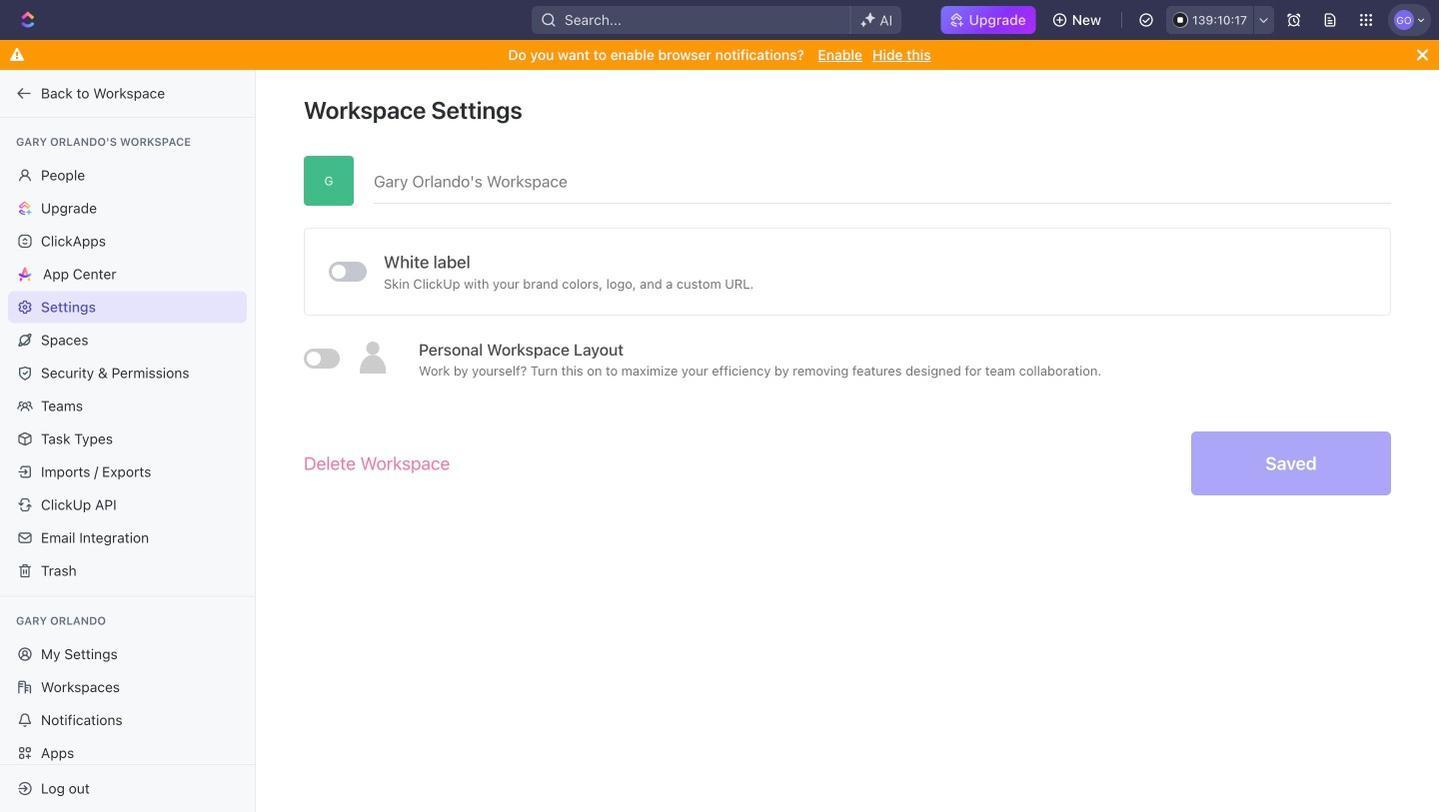 Task type: locate. For each thing, give the bounding box(es) containing it.
Team Na﻿me text field
[[374, 156, 1391, 203]]



Task type: vqa. For each thing, say whether or not it's contained in the screenshot.
the right ✨
no



